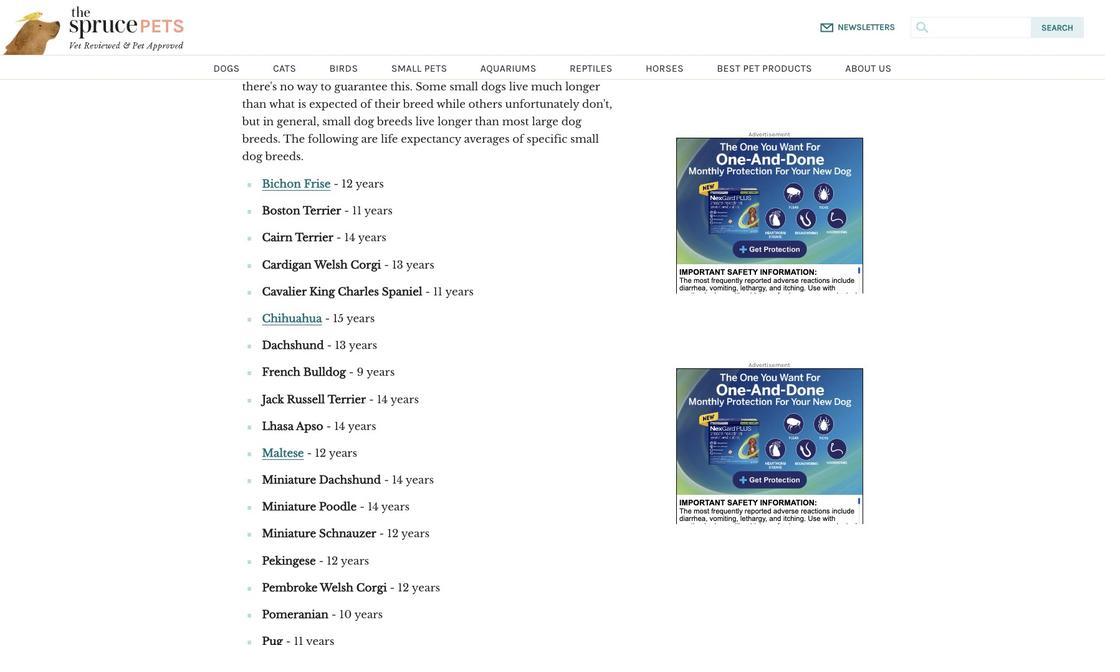 Task type: vqa. For each thing, say whether or not it's contained in the screenshot.


Task type: describe. For each thing, give the bounding box(es) containing it.
following
[[308, 133, 358, 146]]

welsh for cardigan
[[314, 259, 348, 272]]

0 vertical spatial breeds.
[[242, 133, 281, 146]]

dachshund - 13 years
[[262, 339, 377, 352]]

the
[[283, 133, 305, 146]]

chihuahua
[[262, 312, 322, 325]]

cairn terrier - 14 years
[[262, 232, 387, 245]]

large
[[532, 115, 559, 128]]

russell
[[287, 393, 325, 406]]

us
[[879, 62, 892, 74]]

0 horizontal spatial of
[[360, 98, 372, 111]]

aquariums link
[[481, 55, 537, 79]]

is
[[298, 98, 306, 111]]

products
[[763, 62, 812, 74]]

miniature for miniature schnauzer
[[262, 528, 316, 541]]

small up following
[[322, 115, 351, 128]]

best pet products link
[[717, 55, 812, 79]]

unfortunately
[[505, 98, 580, 111]]

pembroke welsh corgi - 12 years
[[262, 582, 440, 595]]

bichon
[[262, 178, 301, 191]]

cats
[[273, 62, 296, 74]]

life
[[242, 5, 283, 30]]

of inside life expectancy of small dog breeds
[[412, 5, 433, 30]]

schnauzer
[[319, 528, 376, 541]]

bichon frise - 12 years
[[262, 178, 384, 191]]

boston
[[262, 205, 300, 218]]

pet
[[743, 62, 760, 74]]

newsletters link
[[838, 21, 895, 34]]

dog right large
[[562, 115, 582, 128]]

1 vertical spatial breeds.
[[265, 150, 304, 163]]

breed
[[403, 98, 434, 111]]

horses
[[646, 62, 684, 74]]

pekingese - 12 years
[[262, 555, 369, 568]]

2 vertical spatial terrier
[[328, 393, 366, 406]]

cairn
[[262, 232, 293, 245]]

way
[[297, 80, 318, 93]]

1 horizontal spatial breeds
[[377, 115, 413, 128]]

cavalier
[[262, 285, 307, 299]]

boston terrier - 11 years
[[262, 205, 393, 218]]

don't,
[[582, 98, 612, 111]]

some
[[416, 80, 447, 93]]

14 for poodle
[[368, 501, 379, 514]]

1 vertical spatial longer
[[438, 115, 472, 128]]

life
[[381, 133, 398, 146]]

pekingese
[[262, 555, 316, 568]]

1 vertical spatial expected
[[309, 98, 358, 111]]

Search search field
[[911, 17, 1084, 38]]

0 horizontal spatial live
[[416, 115, 435, 128]]

small inside life expectancy of small dog breeds
[[439, 5, 497, 30]]

0 vertical spatial dachshund
[[262, 339, 324, 352]]

into
[[472, 63, 494, 76]]

charles
[[338, 285, 379, 299]]

apso
[[296, 420, 323, 433]]

0 vertical spatial breeds
[[327, 63, 362, 76]]

0 vertical spatial 13
[[392, 259, 403, 272]]

cardigan welsh corgi - 13 years
[[262, 259, 435, 272]]

pembroke
[[262, 582, 318, 595]]

expectancy
[[289, 5, 406, 30]]

bichon frise link
[[262, 178, 331, 191]]

birds link
[[330, 55, 358, 79]]

best
[[717, 62, 741, 74]]

maltese
[[262, 447, 304, 460]]

miniature poodle - 14 years
[[262, 501, 410, 514]]

spaniel
[[382, 285, 422, 299]]

maltese link
[[262, 447, 304, 460]]

life expectancy of small dog breeds
[[242, 5, 545, 54]]

this.
[[391, 80, 413, 93]]

2 horizontal spatial live
[[509, 80, 528, 93]]

banner containing dogs
[[0, 0, 1106, 80]]

small pets
[[391, 62, 447, 74]]

miniature for miniature dachshund
[[262, 474, 316, 487]]

specific
[[527, 133, 568, 146]]

1 horizontal spatial 11
[[433, 285, 443, 299]]

welsh for pembroke
[[320, 582, 354, 595]]

expectancy
[[401, 133, 461, 146]]

small up no
[[272, 63, 301, 76]]

averages
[[464, 133, 510, 146]]

9
[[357, 366, 364, 379]]

pomeranian
[[262, 609, 329, 622]]

most
[[242, 63, 269, 76]]

0 vertical spatial 11
[[352, 205, 362, 218]]

breeds
[[242, 29, 312, 54]]

about us link
[[846, 55, 892, 79]]

digits,
[[557, 63, 589, 76]]

pomeranian - 10 years
[[262, 609, 383, 622]]

1 vertical spatial dachshund
[[319, 474, 381, 487]]

0 vertical spatial longer
[[566, 80, 600, 93]]

reptiles
[[570, 62, 613, 74]]

search
[[1042, 22, 1074, 33]]

0 horizontal spatial than
[[242, 98, 266, 111]]



Task type: locate. For each thing, give the bounding box(es) containing it.
birds
[[330, 62, 358, 74]]

search button
[[1031, 17, 1084, 38]]

0 vertical spatial are
[[365, 63, 382, 76]]

cats link
[[273, 55, 296, 79]]

miniature up pekingese at the left of page
[[262, 528, 316, 541]]

corgi
[[351, 259, 381, 272], [357, 582, 387, 595]]

dogs link
[[214, 55, 240, 79]]

dogs
[[214, 62, 240, 74]]

chihuahua link
[[262, 312, 322, 325]]

terrier for boston terrier
[[303, 205, 341, 218]]

to right way
[[321, 80, 331, 93]]

0 vertical spatial miniature
[[262, 474, 316, 487]]

longer down while
[[438, 115, 472, 128]]

13 up 'spaniel'
[[392, 259, 403, 272]]

no
[[280, 80, 294, 93]]

small
[[272, 63, 301, 76], [450, 80, 478, 93], [322, 115, 351, 128], [571, 133, 599, 146]]

0 vertical spatial live
[[450, 63, 469, 76]]

14 for terrier
[[345, 232, 356, 245]]

1 vertical spatial but
[[242, 115, 260, 128]]

corgi up pomeranian - 10 years
[[357, 582, 387, 595]]

pets
[[424, 62, 447, 74]]

advertisement region
[[676, 138, 863, 294], [676, 368, 863, 524]]

15
[[333, 312, 344, 325]]

10
[[340, 609, 352, 622]]

what
[[269, 98, 295, 111]]

terrier down bichon frise - 12 years
[[303, 205, 341, 218]]

1 vertical spatial small
[[391, 62, 422, 74]]

2 advertisement region from the top
[[676, 368, 863, 524]]

14 for apso
[[334, 420, 345, 433]]

live up expectancy
[[416, 115, 435, 128]]

others
[[469, 98, 503, 111]]

0 vertical spatial of
[[412, 5, 433, 30]]

0 horizontal spatial 11
[[352, 205, 362, 218]]

french bulldog - 9 years
[[262, 366, 395, 379]]

dog up way
[[304, 63, 324, 76]]

1 vertical spatial 13
[[335, 339, 346, 352]]

than up "averages" at the left of page
[[475, 115, 499, 128]]

1 vertical spatial are
[[361, 133, 378, 146]]

small pets link
[[391, 55, 447, 79]]

live left "into"
[[450, 63, 469, 76]]

terrier down boston terrier - 11 years
[[295, 232, 334, 245]]

miniature
[[262, 474, 316, 487], [262, 501, 316, 514], [262, 528, 316, 541]]

of
[[412, 5, 433, 30], [360, 98, 372, 111], [513, 133, 524, 146]]

cavalier king charles spaniel - 11 years
[[262, 285, 474, 299]]

13 down 15
[[335, 339, 346, 352]]

corgi for pembroke welsh corgi
[[357, 582, 387, 595]]

banner
[[0, 0, 1106, 80]]

lhasa
[[262, 420, 294, 433]]

1 horizontal spatial but
[[592, 63, 610, 76]]

general,
[[277, 115, 319, 128]]

0 horizontal spatial expected
[[309, 98, 358, 111]]

of down most
[[513, 133, 524, 146]]

are left life
[[361, 133, 378, 146]]

bulldog
[[304, 366, 346, 379]]

1 miniature from the top
[[262, 474, 316, 487]]

expected right is
[[309, 98, 358, 111]]

1 vertical spatial to
[[321, 80, 331, 93]]

1 advertisement region from the top
[[676, 138, 863, 294]]

0 vertical spatial corgi
[[351, 259, 381, 272]]

welsh
[[314, 259, 348, 272], [320, 582, 354, 595]]

1 vertical spatial miniature
[[262, 501, 316, 514]]

cardigan
[[262, 259, 312, 272]]

breeds up guarantee
[[327, 63, 362, 76]]

2 horizontal spatial of
[[513, 133, 524, 146]]

aquariums
[[481, 62, 537, 74]]

0 horizontal spatial breeds
[[327, 63, 362, 76]]

open search form image
[[917, 22, 929, 33]]

2 vertical spatial live
[[416, 115, 435, 128]]

1 vertical spatial breeds
[[377, 115, 413, 128]]

1 vertical spatial corgi
[[357, 582, 387, 595]]

1 horizontal spatial live
[[450, 63, 469, 76]]

chihuahua - 15 years
[[262, 312, 375, 325]]

about us
[[846, 62, 892, 74]]

dog
[[304, 63, 324, 76], [354, 115, 374, 128], [562, 115, 582, 128], [242, 150, 262, 163]]

1 horizontal spatial longer
[[566, 80, 600, 93]]

but
[[592, 63, 610, 76], [242, 115, 260, 128]]

the
[[497, 63, 514, 76]]

dachshund
[[262, 339, 324, 352], [319, 474, 381, 487]]

dog up the bichon
[[242, 150, 262, 163]]

newsletters
[[838, 22, 895, 32]]

but left in on the top left of page
[[242, 115, 260, 128]]

dachshund up poodle
[[319, 474, 381, 487]]

double
[[517, 63, 554, 76]]

of down guarantee
[[360, 98, 372, 111]]

terrier for cairn terrier
[[295, 232, 334, 245]]

1 vertical spatial welsh
[[320, 582, 354, 595]]

1 vertical spatial than
[[475, 115, 499, 128]]

breeds.
[[242, 133, 281, 146], [265, 150, 304, 163]]

live down aquariums
[[509, 80, 528, 93]]

most
[[502, 115, 529, 128]]

1 vertical spatial of
[[360, 98, 372, 111]]

while
[[437, 98, 466, 111]]

None search field
[[934, 17, 1031, 38]]

1 horizontal spatial 13
[[392, 259, 403, 272]]

breeds. down the
[[265, 150, 304, 163]]

0 vertical spatial welsh
[[314, 259, 348, 272]]

small up 'this.'
[[391, 62, 422, 74]]

miniature left poodle
[[262, 501, 316, 514]]

jack
[[262, 393, 284, 406]]

their
[[375, 98, 400, 111]]

horses link
[[646, 55, 684, 79]]

welsh up 10
[[320, 582, 354, 595]]

1 horizontal spatial to
[[436, 63, 447, 76]]

11 up cairn terrier - 14 years
[[352, 205, 362, 218]]

0 vertical spatial than
[[242, 98, 266, 111]]

3 miniature from the top
[[262, 528, 316, 541]]

breeds up life
[[377, 115, 413, 128]]

frise
[[304, 178, 331, 191]]

dachshund down chihuahua link
[[262, 339, 324, 352]]

than down the there's
[[242, 98, 266, 111]]

small up while
[[450, 80, 478, 93]]

0 horizontal spatial longer
[[438, 115, 472, 128]]

expected up 'this.'
[[385, 63, 433, 76]]

1 horizontal spatial than
[[475, 115, 499, 128]]

small up "into"
[[439, 5, 497, 30]]

0 vertical spatial terrier
[[303, 205, 341, 218]]

king
[[310, 285, 335, 299]]

miniature schnauzer - 12 years
[[262, 528, 430, 541]]

14 for dachshund
[[392, 474, 403, 487]]

1 horizontal spatial of
[[412, 5, 433, 30]]

0 vertical spatial expected
[[385, 63, 433, 76]]

dog down guarantee
[[354, 115, 374, 128]]

terrier down 9
[[328, 393, 366, 406]]

2 vertical spatial of
[[513, 133, 524, 146]]

1 horizontal spatial expected
[[385, 63, 433, 76]]

best pet products
[[717, 62, 812, 74]]

0 horizontal spatial to
[[321, 80, 331, 93]]

small down don't,
[[571, 133, 599, 146]]

expected
[[385, 63, 433, 76], [309, 98, 358, 111]]

miniature for miniature poodle
[[262, 501, 316, 514]]

welsh down cairn terrier - 14 years
[[314, 259, 348, 272]]

dogs
[[481, 80, 506, 93]]

of up small pets link
[[412, 5, 433, 30]]

0 vertical spatial but
[[592, 63, 610, 76]]

0 vertical spatial advertisement region
[[676, 138, 863, 294]]

corgi for cardigan welsh corgi
[[351, 259, 381, 272]]

0 horizontal spatial but
[[242, 115, 260, 128]]

0 vertical spatial to
[[436, 63, 447, 76]]

-
[[334, 178, 339, 191], [344, 205, 349, 218], [337, 232, 342, 245], [384, 259, 389, 272], [425, 285, 430, 299], [325, 312, 330, 325], [327, 339, 332, 352], [349, 366, 354, 379], [369, 393, 374, 406], [326, 420, 331, 433], [307, 447, 312, 460], [384, 474, 389, 487], [360, 501, 365, 514], [380, 528, 384, 541], [319, 555, 324, 568], [390, 582, 395, 595], [332, 609, 337, 622]]

breeds. down in on the top left of page
[[242, 133, 281, 146]]

11 right 'spaniel'
[[433, 285, 443, 299]]

corgi up cavalier king charles spaniel - 11 years
[[351, 259, 381, 272]]

reptiles link
[[570, 55, 613, 79]]

0 vertical spatial small
[[439, 5, 497, 30]]

there's
[[242, 80, 277, 93]]

french
[[262, 366, 301, 379]]

jack russell terrier - 14 years
[[262, 393, 419, 406]]

guarantee
[[334, 80, 388, 93]]

12
[[342, 178, 353, 191], [315, 447, 326, 460], [387, 528, 399, 541], [327, 555, 338, 568], [398, 582, 409, 595]]

much
[[531, 80, 563, 93]]

maltese - 12 years
[[262, 447, 357, 460]]

1 horizontal spatial small
[[439, 5, 497, 30]]

0 horizontal spatial small
[[391, 62, 422, 74]]

terrier
[[303, 205, 341, 218], [295, 232, 334, 245], [328, 393, 366, 406]]

longer down digits,
[[566, 80, 600, 93]]

13
[[392, 259, 403, 272], [335, 339, 346, 352]]

2 miniature from the top
[[262, 501, 316, 514]]

0 horizontal spatial 13
[[335, 339, 346, 352]]

1 vertical spatial advertisement region
[[676, 368, 863, 524]]

about
[[846, 62, 877, 74]]

are up guarantee
[[365, 63, 382, 76]]

than
[[242, 98, 266, 111], [475, 115, 499, 128]]

1 vertical spatial 11
[[433, 285, 443, 299]]

1 vertical spatial live
[[509, 80, 528, 93]]

to up some
[[436, 63, 447, 76]]

miniature down maltese
[[262, 474, 316, 487]]

in
[[263, 115, 274, 128]]

but right digits,
[[592, 63, 610, 76]]

to
[[436, 63, 447, 76], [321, 80, 331, 93]]

2 vertical spatial miniature
[[262, 528, 316, 541]]

miniature dachshund - 14 years
[[262, 474, 434, 487]]

lhasa apso - 14 years
[[262, 420, 376, 433]]

1 vertical spatial terrier
[[295, 232, 334, 245]]

longer
[[566, 80, 600, 93], [438, 115, 472, 128]]



